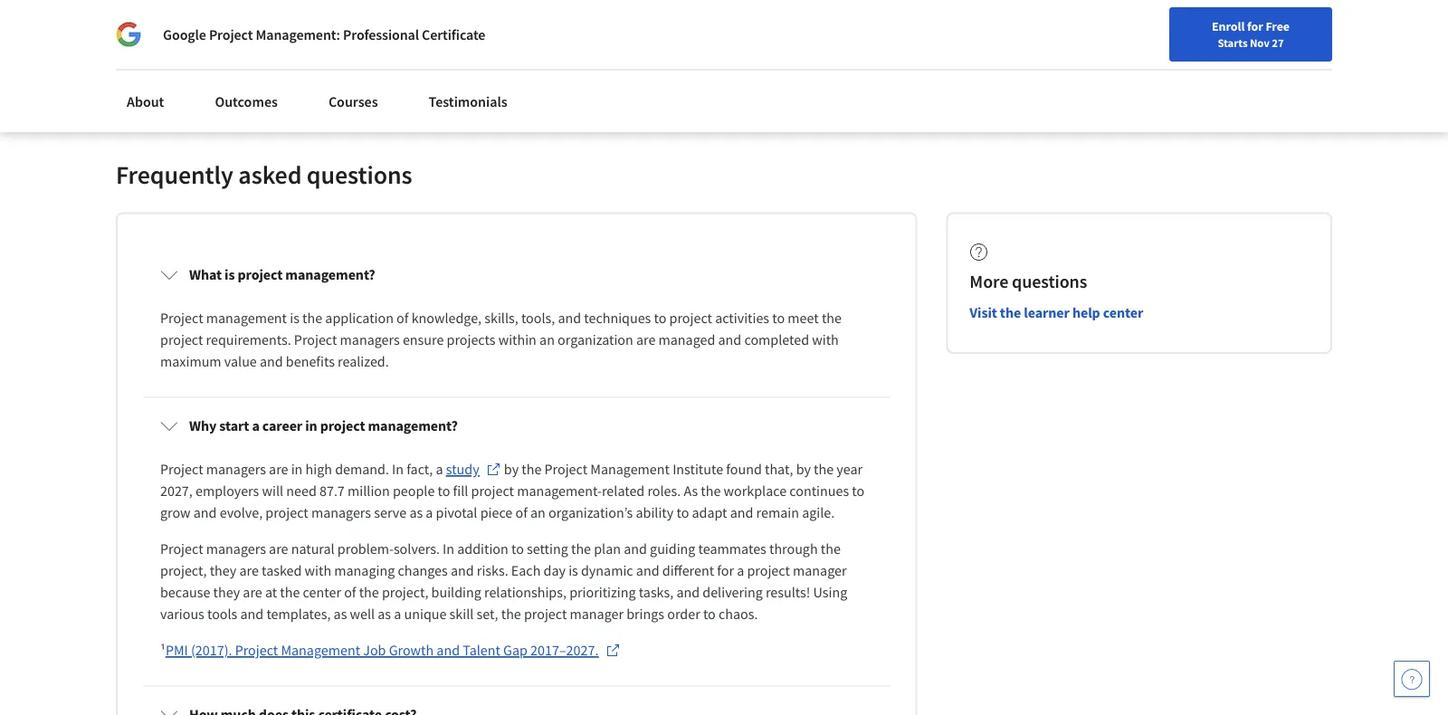 Task type: locate. For each thing, give the bounding box(es) containing it.
manager
[[793, 562, 847, 580], [570, 605, 624, 623]]

1 vertical spatial with
[[305, 562, 331, 580]]

management up related
[[590, 460, 670, 479]]

governments
[[410, 9, 495, 27]]

collapsed list
[[139, 243, 894, 715]]

0 horizontal spatial project,
[[160, 562, 207, 580]]

of right piece on the left of page
[[516, 504, 528, 522]]

managers up realized.
[[340, 331, 400, 349]]

find
[[893, 57, 917, 73]]

managers down '87.7'
[[311, 504, 371, 522]]

with down natural at the left bottom of the page
[[305, 562, 331, 580]]

more questions
[[970, 270, 1087, 293]]

activities
[[715, 309, 770, 327]]

0 horizontal spatial as
[[334, 605, 347, 623]]

what is project management? button
[[146, 250, 887, 300]]

serve
[[374, 504, 407, 522]]

2 vertical spatial is
[[569, 562, 578, 580]]

0 vertical spatial an
[[540, 331, 555, 349]]

center right 'help'
[[1103, 303, 1143, 321]]

shopping cart: 1 item image
[[1025, 50, 1059, 79]]

project up management
[[238, 266, 283, 284]]

by the project management institute found that, by the year 2027, employers will need 87.7 million people to fill project management-related roles. as the workplace continues to grow and evolve, project managers serve as a pivotal piece of an organization's ability to adapt and remain agile.
[[160, 460, 868, 522]]

project,
[[160, 562, 207, 580], [382, 584, 429, 602]]

1 horizontal spatial project,
[[382, 584, 429, 602]]

and
[[558, 309, 581, 327], [718, 331, 742, 349], [260, 353, 283, 371], [193, 504, 217, 522], [730, 504, 754, 522], [624, 540, 647, 558], [451, 562, 474, 580], [636, 562, 660, 580], [677, 584, 700, 602], [240, 605, 264, 623], [437, 641, 460, 660]]

testimonials
[[429, 92, 508, 110]]

the
[[1000, 303, 1021, 321], [302, 309, 322, 327], [822, 309, 842, 327], [522, 460, 542, 479], [814, 460, 834, 479], [701, 482, 721, 500], [571, 540, 591, 558], [821, 540, 841, 558], [280, 584, 300, 602], [359, 584, 379, 602], [501, 605, 521, 623]]

0 vertical spatial in
[[392, 460, 404, 479]]

are down techniques in the left top of the page
[[636, 331, 656, 349]]

in right the solvers.
[[443, 540, 454, 558]]

through
[[769, 540, 818, 558]]

1 vertical spatial in
[[291, 460, 303, 479]]

is right what
[[225, 266, 235, 284]]

project, down changes in the bottom of the page
[[382, 584, 429, 602]]

opens in a new tab image inside pmi (2017). project management job growth and talent gap 2017–2027. link
[[606, 643, 620, 658]]

1 horizontal spatial manager
[[793, 562, 847, 580]]

a inside the by the project management institute found that, by the year 2027, employers will need 87.7 million people to fill project management-related roles. as the workplace continues to grow and evolve, project managers serve as a pivotal piece of an organization's ability to adapt and remain agile.
[[426, 504, 433, 522]]

start
[[219, 417, 249, 435]]

job
[[363, 641, 386, 660]]

project up management-
[[545, 460, 588, 479]]

1 vertical spatial they
[[213, 584, 240, 602]]

1 by from the left
[[504, 460, 519, 479]]

1 vertical spatial an
[[530, 504, 546, 522]]

what is project management?
[[189, 266, 375, 284]]

using
[[813, 584, 848, 602]]

and right tools
[[240, 605, 264, 623]]

with inside project management is the application of knowledge, skills, tools, and techniques to project activities to meet the project requirements. project managers ensure projects within an organization are managed and completed with maximum value and benefits realized.
[[812, 331, 839, 349]]

is right day on the bottom left of page
[[569, 562, 578, 580]]

why start a career in project management?
[[189, 417, 458, 435]]

dynamic
[[581, 562, 633, 580]]

1 vertical spatial center
[[303, 584, 341, 602]]

management:
[[256, 25, 340, 43]]

a inside why start a career in project management? dropdown button
[[252, 417, 260, 435]]

visit the learner help center
[[970, 303, 1143, 321]]

0 vertical spatial opens in a new tab image
[[487, 462, 501, 477]]

2 horizontal spatial is
[[569, 562, 578, 580]]

managers inside project managers are natural problem-solvers. in addition to setting the plan and guiding teammates through the project, they are tasked with managing changes and risks. each day is dynamic and different for a project manager because they are at the center of the project, building relationships, prioritizing tasks, and delivering results! using various tools and templates, as well as a unique skill set, the project manager brings order to chaos.
[[206, 540, 266, 558]]

1 vertical spatial questions
[[1012, 270, 1087, 293]]

questions down courses link
[[307, 159, 412, 190]]

2 horizontal spatial as
[[409, 504, 423, 522]]

0 horizontal spatial questions
[[307, 159, 412, 190]]

with down the meet at the right top of the page
[[812, 331, 839, 349]]

0 horizontal spatial is
[[225, 266, 235, 284]]

the right at
[[280, 584, 300, 602]]

a down people
[[426, 504, 433, 522]]

for down teammates
[[717, 562, 734, 580]]

why start a career in project management? button
[[146, 401, 887, 451]]

to left the fill
[[438, 482, 450, 500]]

0 vertical spatial in
[[305, 417, 317, 435]]

0 vertical spatial is
[[225, 266, 235, 284]]

management? inside "dropdown button"
[[285, 266, 375, 284]]

1 horizontal spatial management
[[590, 460, 670, 479]]

are inside project management is the application of knowledge, skills, tools, and techniques to project activities to meet the project requirements. project managers ensure projects within an organization are managed and completed with maximum value and benefits realized.
[[636, 331, 656, 349]]

and up building
[[451, 562, 474, 580]]

a
[[252, 417, 260, 435], [436, 460, 443, 479], [426, 504, 433, 522], [737, 562, 744, 580], [394, 605, 401, 623]]

0 horizontal spatial manager
[[570, 605, 624, 623]]

google image
[[116, 22, 141, 47]]

of
[[397, 309, 409, 327], [516, 504, 528, 522], [344, 584, 356, 602]]

in for addition
[[443, 540, 454, 558]]

0 horizontal spatial management
[[281, 641, 360, 660]]

as left well
[[334, 605, 347, 623]]

center inside project managers are natural problem-solvers. in addition to setting the plan and guiding teammates through the project, they are tasked with managing changes and risks. each day is dynamic and different for a project manager because they are at the center of the project, building relationships, prioritizing tasks, and delivering results! using various tools and templates, as well as a unique skill set, the project manager brings order to chaos.
[[303, 584, 341, 602]]

2 vertical spatial of
[[344, 584, 356, 602]]

2017–2027.
[[531, 641, 599, 660]]

nov
[[1250, 35, 1270, 50]]

and right value
[[260, 353, 283, 371]]

0 vertical spatial management?
[[285, 266, 375, 284]]

1 vertical spatial for
[[717, 562, 734, 580]]

project up demand.
[[320, 417, 365, 435]]

employers
[[196, 482, 259, 500]]

2 horizontal spatial of
[[516, 504, 528, 522]]

1 horizontal spatial opens in a new tab image
[[606, 643, 620, 658]]

of inside project management is the application of knowledge, skills, tools, and techniques to project activities to meet the project requirements. project managers ensure projects within an organization are managed and completed with maximum value and benefits realized.
[[397, 309, 409, 327]]

center
[[1103, 303, 1143, 321], [303, 584, 341, 602]]

are up will
[[269, 460, 288, 479]]

in
[[305, 417, 317, 435], [291, 460, 303, 479]]

project down will
[[266, 504, 308, 522]]

benefits
[[286, 353, 335, 371]]

0 horizontal spatial with
[[305, 562, 331, 580]]

of inside the by the project management institute found that, by the year 2027, employers will need 87.7 million people to fill project management-related roles. as the workplace continues to grow and evolve, project managers serve as a pivotal piece of an organization's ability to adapt and remain agile.
[[516, 504, 528, 522]]

and right plan
[[624, 540, 647, 558]]

knowledge,
[[412, 309, 482, 327]]

find your new career
[[893, 57, 1007, 73]]

outcomes link
[[204, 81, 289, 121]]

0 horizontal spatial center
[[303, 584, 341, 602]]

project up managed
[[669, 309, 712, 327]]

management down templates,
[[281, 641, 360, 660]]

at
[[265, 584, 277, 602]]

of inside project managers are natural problem-solvers. in addition to setting the plan and guiding teammates through the project, they are tasked with managing changes and risks. each day is dynamic and different for a project manager because they are at the center of the project, building relationships, prioritizing tasks, and delivering results! using various tools and templates, as well as a unique skill set, the project manager brings order to chaos.
[[344, 584, 356, 602]]

and up tasks,
[[636, 562, 660, 580]]

each
[[511, 562, 541, 580]]

chaos.
[[719, 605, 758, 623]]

management? up application
[[285, 266, 375, 284]]

demand.
[[335, 460, 389, 479]]

is down what is project management?
[[290, 309, 300, 327]]

requirements.
[[206, 331, 291, 349]]

0 vertical spatial for
[[1247, 18, 1263, 34]]

0 horizontal spatial opens in a new tab image
[[487, 462, 501, 477]]

None search field
[[258, 48, 693, 84]]

1 horizontal spatial with
[[812, 331, 839, 349]]

grow
[[160, 504, 191, 522]]

0 vertical spatial project,
[[160, 562, 207, 580]]

1 vertical spatial project,
[[382, 584, 429, 602]]

managed
[[659, 331, 715, 349]]

in right career
[[305, 417, 317, 435]]

fill
[[453, 482, 468, 500]]

1 horizontal spatial in
[[443, 540, 454, 558]]

of up well
[[344, 584, 356, 602]]

1 horizontal spatial is
[[290, 309, 300, 327]]

in
[[392, 460, 404, 479], [443, 540, 454, 558]]

coursera image
[[22, 51, 137, 80]]

by
[[504, 460, 519, 479], [796, 460, 811, 479]]

application
[[325, 309, 394, 327]]

0 horizontal spatial by
[[504, 460, 519, 479]]

1 horizontal spatial in
[[305, 417, 317, 435]]

managers inside the by the project management institute found that, by the year 2027, employers will need 87.7 million people to fill project management-related roles. as the workplace continues to grow and evolve, project managers serve as a pivotal piece of an organization's ability to adapt and remain agile.
[[311, 504, 371, 522]]

learner
[[1024, 303, 1070, 321]]

in left high
[[291, 460, 303, 479]]

management inside the by the project management institute found that, by the year 2027, employers will need 87.7 million people to fill project management-related roles. as the workplace continues to grow and evolve, project managers serve as a pivotal piece of an organization's ability to adapt and remain agile.
[[590, 460, 670, 479]]

of up ensure
[[397, 309, 409, 327]]

day
[[544, 562, 566, 580]]

a right start
[[252, 417, 260, 435]]

0 vertical spatial questions
[[307, 159, 412, 190]]

setting
[[527, 540, 568, 558]]

an down management-
[[530, 504, 546, 522]]

by right that,
[[796, 460, 811, 479]]

0 vertical spatial with
[[812, 331, 839, 349]]

by right "study" link
[[504, 460, 519, 479]]

0 horizontal spatial of
[[344, 584, 356, 602]]

management? up fact,
[[368, 417, 458, 435]]

in for fact,
[[392, 460, 404, 479]]

1 horizontal spatial center
[[1103, 303, 1143, 321]]

management?
[[285, 266, 375, 284], [368, 417, 458, 435]]

project, up "because"
[[160, 562, 207, 580]]

certificate
[[422, 25, 486, 43]]

0 horizontal spatial for
[[717, 562, 734, 580]]

opens in a new tab image inside "study" link
[[487, 462, 501, 477]]

project down relationships,
[[524, 605, 567, 623]]

center up templates,
[[303, 584, 341, 602]]

the right set,
[[501, 605, 521, 623]]

project down grow
[[160, 540, 203, 558]]

1 horizontal spatial for
[[1247, 18, 1263, 34]]

1 vertical spatial of
[[516, 504, 528, 522]]

gap
[[503, 641, 528, 660]]

0 vertical spatial they
[[210, 562, 237, 580]]

for up nov
[[1247, 18, 1263, 34]]

managers
[[340, 331, 400, 349], [206, 460, 266, 479], [311, 504, 371, 522], [206, 540, 266, 558]]

0 vertical spatial of
[[397, 309, 409, 327]]

managers down 'evolve,'
[[206, 540, 266, 558]]

project up 2027,
[[160, 460, 203, 479]]

asked
[[238, 159, 302, 190]]

pmi (2017). project management job growth and talent gap 2017–2027. link
[[166, 640, 620, 661]]

as down people
[[409, 504, 423, 522]]

as right well
[[378, 605, 391, 623]]

1 horizontal spatial of
[[397, 309, 409, 327]]

project inside the by the project management institute found that, by the year 2027, employers will need 87.7 million people to fill project management-related roles. as the workplace continues to grow and evolve, project managers serve as a pivotal piece of an organization's ability to adapt and remain agile.
[[545, 460, 588, 479]]

0 horizontal spatial in
[[291, 460, 303, 479]]

opens in a new tab image right 2017–2027.
[[606, 643, 620, 658]]

questions up learner
[[1012, 270, 1087, 293]]

various
[[160, 605, 204, 623]]

1 horizontal spatial questions
[[1012, 270, 1087, 293]]

as
[[409, 504, 423, 522], [334, 605, 347, 623], [378, 605, 391, 623]]

evolve,
[[220, 504, 263, 522]]

frequently
[[116, 159, 233, 190]]

manager up using
[[793, 562, 847, 580]]

1 vertical spatial is
[[290, 309, 300, 327]]

outcomes
[[215, 92, 278, 110]]

an inside project management is the application of knowledge, skills, tools, and techniques to project activities to meet the project requirements. project managers ensure projects within an organization are managed and completed with maximum value and benefits realized.
[[540, 331, 555, 349]]

opens in a new tab image right study
[[487, 462, 501, 477]]

project inside "dropdown button"
[[238, 266, 283, 284]]

0 vertical spatial management
[[590, 460, 670, 479]]

different
[[662, 562, 714, 580]]

fact,
[[407, 460, 433, 479]]

opens in a new tab image
[[487, 462, 501, 477], [606, 643, 620, 658]]

new
[[946, 57, 969, 73]]

manager down prioritizing
[[570, 605, 624, 623]]

piece
[[480, 504, 513, 522]]

maximum
[[160, 353, 221, 371]]

1 horizontal spatial by
[[796, 460, 811, 479]]

1 vertical spatial in
[[443, 540, 454, 558]]

1 vertical spatial management?
[[368, 417, 458, 435]]

1 vertical spatial manager
[[570, 605, 624, 623]]

tools
[[207, 605, 237, 623]]

in left fact,
[[392, 460, 404, 479]]

in inside project managers are natural problem-solvers. in addition to setting the plan and guiding teammates through the project, they are tasked with managing changes and risks. each day is dynamic and different for a project manager because they are at the center of the project, building relationships, prioritizing tasks, and delivering results! using various tools and templates, as well as a unique skill set, the project manager brings order to chaos.
[[443, 540, 454, 558]]

an down tools,
[[540, 331, 555, 349]]

is inside "dropdown button"
[[225, 266, 235, 284]]

starts
[[1218, 35, 1248, 50]]

courses
[[328, 92, 378, 110]]

managers inside project management is the application of knowledge, skills, tools, and techniques to project activities to meet the project requirements. project managers ensure projects within an organization are managed and completed with maximum value and benefits realized.
[[340, 331, 400, 349]]

1 vertical spatial management
[[281, 641, 360, 660]]

prioritizing
[[569, 584, 636, 602]]

management? inside dropdown button
[[368, 417, 458, 435]]

pmi
[[166, 641, 188, 660]]

1 vertical spatial opens in a new tab image
[[606, 643, 620, 658]]

within
[[498, 331, 537, 349]]

the up continues
[[814, 460, 834, 479]]

help center image
[[1401, 668, 1423, 690]]

the up benefits
[[302, 309, 322, 327]]

the left plan
[[571, 540, 591, 558]]

organization's
[[549, 504, 633, 522]]

0 horizontal spatial in
[[392, 460, 404, 479]]



Task type: describe. For each thing, give the bounding box(es) containing it.
management-
[[517, 482, 602, 500]]

in inside dropdown button
[[305, 417, 317, 435]]

more
[[970, 270, 1009, 293]]

for inside enroll for free starts nov 27
[[1247, 18, 1263, 34]]

well
[[350, 605, 375, 623]]

remain
[[756, 504, 799, 522]]

your
[[919, 57, 943, 73]]

agile.
[[802, 504, 835, 522]]

risks.
[[477, 562, 508, 580]]

27
[[1272, 35, 1284, 50]]

realized.
[[338, 353, 389, 371]]

to down as
[[677, 504, 689, 522]]

professional
[[343, 25, 419, 43]]

institute
[[673, 460, 723, 479]]

problem-
[[338, 540, 394, 558]]

related
[[602, 482, 645, 500]]

to up each
[[511, 540, 524, 558]]

plan
[[594, 540, 621, 558]]

to down year
[[852, 482, 865, 500]]

a up "delivering"
[[737, 562, 744, 580]]

growth
[[389, 641, 434, 660]]

as inside the by the project management institute found that, by the year 2027, employers will need 87.7 million people to fill project management-related roles. as the workplace continues to grow and evolve, project managers serve as a pivotal piece of an organization's ability to adapt and remain agile.
[[409, 504, 423, 522]]

natural
[[291, 540, 335, 558]]

¹
[[160, 641, 166, 660]]

to up completed
[[772, 309, 785, 327]]

and right tools,
[[558, 309, 581, 327]]

project inside dropdown button
[[320, 417, 365, 435]]

changes
[[398, 562, 448, 580]]

with inside project managers are natural problem-solvers. in addition to setting the plan and guiding teammates through the project, they are tasked with managing changes and risks. each day is dynamic and different for a project manager because they are at the center of the project, building relationships, prioritizing tasks, and delivering results! using various tools and templates, as well as a unique skill set, the project manager brings order to chaos.
[[305, 562, 331, 580]]

skills,
[[485, 309, 518, 327]]

is inside project managers are natural problem-solvers. in addition to setting the plan and guiding teammates through the project, they are tasked with managing changes and risks. each day is dynamic and different for a project manager because they are at the center of the project, building relationships, prioritizing tasks, and delivering results! using various tools and templates, as well as a unique skill set, the project manager brings order to chaos.
[[569, 562, 578, 580]]

0 vertical spatial manager
[[793, 562, 847, 580]]

an inside the by the project management institute found that, by the year 2027, employers will need 87.7 million people to fill project management-related roles. as the workplace continues to grow and evolve, project managers serve as a pivotal piece of an organization's ability to adapt and remain agile.
[[530, 504, 546, 522]]

are left tasked
[[239, 562, 259, 580]]

results!
[[766, 584, 811, 602]]

management
[[206, 309, 287, 327]]

visit
[[970, 303, 997, 321]]

pmi (2017). project management job growth and talent gap 2017–2027.
[[166, 641, 599, 660]]

2027,
[[160, 482, 193, 500]]

governments link
[[383, 0, 502, 36]]

project right google at the left top of page
[[209, 25, 253, 43]]

project up maximum
[[160, 309, 203, 327]]

ensure
[[403, 331, 444, 349]]

free
[[1266, 18, 1290, 34]]

brings
[[627, 605, 665, 623]]

solvers.
[[394, 540, 440, 558]]

enroll for free starts nov 27
[[1212, 18, 1290, 50]]

management for institute
[[590, 460, 670, 479]]

is inside project management is the application of knowledge, skills, tools, and techniques to project activities to meet the project requirements. project managers ensure projects within an organization are managed and completed with maximum value and benefits realized.
[[290, 309, 300, 327]]

talent
[[463, 641, 500, 660]]

career
[[262, 417, 302, 435]]

individuals
[[49, 9, 121, 27]]

project managers are natural problem-solvers. in addition to setting the plan and guiding teammates through the project, they are tasked with managing changes and risks. each day is dynamic and different for a project manager because they are at the center of the project, building relationships, prioritizing tasks, and delivering results! using various tools and templates, as well as a unique skill set, the project manager brings order to chaos.
[[160, 540, 850, 623]]

project right (2017).
[[235, 641, 278, 660]]

the right the meet at the right top of the page
[[822, 309, 842, 327]]

people
[[393, 482, 435, 500]]

ability
[[636, 504, 674, 522]]

and right grow
[[193, 504, 217, 522]]

show notifications image
[[1204, 59, 1226, 81]]

the down managing
[[359, 584, 379, 602]]

why
[[189, 417, 217, 435]]

are up tasked
[[269, 540, 288, 558]]

(2017).
[[191, 641, 232, 660]]

templates,
[[266, 605, 331, 623]]

find your new career link
[[884, 54, 1016, 77]]

project managers are in high demand. in fact, a
[[160, 460, 446, 479]]

pivotal
[[436, 504, 477, 522]]

and down different
[[677, 584, 700, 602]]

individuals link
[[22, 0, 128, 36]]

1 horizontal spatial as
[[378, 605, 391, 623]]

project inside project managers are natural problem-solvers. in addition to setting the plan and guiding teammates through the project, they are tasked with managing changes and risks. each day is dynamic and different for a project manager because they are at the center of the project, building relationships, prioritizing tasks, and delivering results! using various tools and templates, as well as a unique skill set, the project manager brings order to chaos.
[[160, 540, 203, 558]]

the right as
[[701, 482, 721, 500]]

about link
[[116, 81, 175, 121]]

help
[[1073, 303, 1100, 321]]

million
[[348, 482, 390, 500]]

adapt
[[692, 504, 727, 522]]

tasks,
[[639, 584, 674, 602]]

the right through
[[821, 540, 841, 558]]

enroll
[[1212, 18, 1245, 34]]

project up piece on the left of page
[[471, 482, 514, 500]]

a left unique
[[394, 605, 401, 623]]

project up results!
[[747, 562, 790, 580]]

2 by from the left
[[796, 460, 811, 479]]

the up management-
[[522, 460, 542, 479]]

are left at
[[243, 584, 262, 602]]

management for job
[[281, 641, 360, 660]]

tasked
[[262, 562, 302, 580]]

project up maximum
[[160, 331, 203, 349]]

meet
[[788, 309, 819, 327]]

opens in a new tab image for study
[[487, 462, 501, 477]]

0 vertical spatial center
[[1103, 303, 1143, 321]]

will
[[262, 482, 283, 500]]

delivering
[[703, 584, 763, 602]]

and left talent
[[437, 641, 460, 660]]

projects
[[447, 331, 496, 349]]

banner navigation
[[14, 0, 509, 36]]

managers up employers
[[206, 460, 266, 479]]

to right order
[[703, 605, 716, 623]]

about
[[127, 92, 164, 110]]

project up benefits
[[294, 331, 337, 349]]

value
[[224, 353, 257, 371]]

skill
[[450, 605, 474, 623]]

opens in a new tab image for pmi (2017). project management job growth and talent gap 2017–2027.
[[606, 643, 620, 658]]

because
[[160, 584, 210, 602]]

87.7
[[320, 482, 345, 500]]

courses link
[[318, 81, 389, 121]]

year
[[837, 460, 863, 479]]

to up managed
[[654, 309, 667, 327]]

guiding
[[650, 540, 696, 558]]

a right fact,
[[436, 460, 443, 479]]

and down workplace
[[730, 504, 754, 522]]

the right the visit
[[1000, 303, 1021, 321]]

testimonials link
[[418, 81, 518, 121]]

high
[[306, 460, 332, 479]]

tools,
[[521, 309, 555, 327]]

and down activities
[[718, 331, 742, 349]]

teammates
[[698, 540, 767, 558]]

organization
[[558, 331, 633, 349]]

order
[[667, 605, 700, 623]]

for inside project managers are natural problem-solvers. in addition to setting the plan and guiding teammates through the project, they are tasked with managing changes and risks. each day is dynamic and different for a project manager because they are at the center of the project, building relationships, prioritizing tasks, and delivering results! using various tools and templates, as well as a unique skill set, the project manager brings order to chaos.
[[717, 562, 734, 580]]



Task type: vqa. For each thing, say whether or not it's contained in the screenshot.
you're
no



